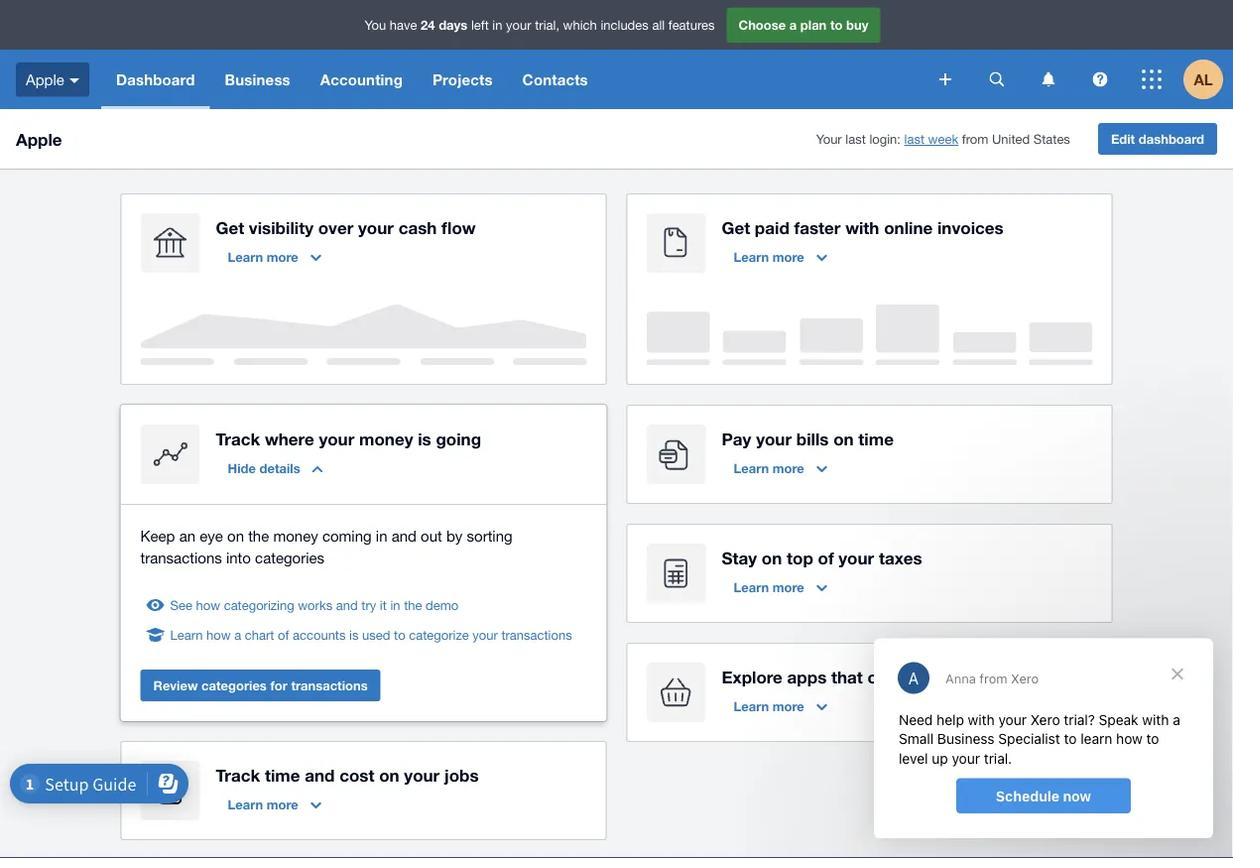 Task type: vqa. For each thing, say whether or not it's contained in the screenshot.
track money icon
yes



Task type: locate. For each thing, give the bounding box(es) containing it.
1 horizontal spatial and
[[336, 597, 358, 613]]

0 horizontal spatial in
[[376, 527, 388, 544]]

learn more button down pay your bills on time
[[722, 453, 839, 484]]

login:
[[870, 131, 901, 147]]

with
[[846, 217, 880, 237], [938, 667, 972, 687]]

2 get from the left
[[722, 217, 750, 237]]

0 horizontal spatial a
[[234, 627, 241, 643]]

get left paid
[[722, 217, 750, 237]]

have
[[390, 17, 417, 33]]

you
[[365, 17, 386, 33]]

1 vertical spatial is
[[349, 627, 359, 643]]

0 vertical spatial with
[[846, 217, 880, 237]]

more down apps
[[773, 699, 805, 714]]

0 horizontal spatial time
[[265, 765, 300, 785]]

of
[[818, 548, 834, 568], [278, 627, 289, 643]]

invoices icon image
[[647, 213, 706, 273]]

apple
[[26, 71, 64, 88], [16, 129, 62, 149]]

on right cost
[[379, 765, 400, 785]]

get
[[216, 217, 244, 237], [722, 217, 750, 237]]

0 vertical spatial to
[[831, 17, 843, 33]]

0 vertical spatial categories
[[255, 549, 325, 566]]

banner containing dashboard
[[0, 0, 1234, 109]]

2 horizontal spatial transactions
[[502, 627, 572, 643]]

learn more button
[[216, 241, 333, 273], [722, 241, 839, 273], [722, 453, 839, 484], [722, 572, 839, 603], [722, 691, 839, 723], [216, 789, 333, 821]]

demo
[[426, 597, 459, 613]]

in right left
[[493, 17, 503, 33]]

the
[[248, 527, 269, 544], [404, 597, 422, 613]]

learn more button for on
[[722, 572, 839, 603]]

0 vertical spatial is
[[418, 429, 431, 449]]

0 vertical spatial apple
[[26, 71, 64, 88]]

learn more down paid
[[734, 249, 805, 264]]

categories inside "button"
[[202, 678, 267, 693]]

the up into
[[248, 527, 269, 544]]

more down pay your bills on time
[[773, 461, 805, 476]]

learn down "explore"
[[734, 699, 769, 714]]

transactions
[[140, 549, 222, 566], [502, 627, 572, 643], [291, 678, 368, 693]]

time left cost
[[265, 765, 300, 785]]

0 horizontal spatial the
[[248, 527, 269, 544]]

2 track from the top
[[216, 765, 260, 785]]

svg image left al
[[1142, 69, 1162, 89]]

more down paid
[[773, 249, 805, 264]]

in right it
[[390, 597, 401, 613]]

to inside 'banner'
[[831, 17, 843, 33]]

more for on
[[773, 580, 805, 595]]

a
[[790, 17, 797, 33], [234, 627, 241, 643]]

to right used
[[394, 627, 406, 643]]

0 vertical spatial in
[[493, 17, 503, 33]]

get for get paid faster with online invoices
[[722, 217, 750, 237]]

business
[[225, 70, 291, 88]]

taxes icon image
[[647, 544, 706, 603]]

0 horizontal spatial transactions
[[140, 549, 222, 566]]

is left going
[[418, 429, 431, 449]]

1 horizontal spatial in
[[390, 597, 401, 613]]

money
[[359, 429, 413, 449], [273, 527, 318, 544]]

learn more down "explore"
[[734, 699, 805, 714]]

includes
[[601, 17, 649, 33]]

0 vertical spatial how
[[196, 597, 220, 613]]

your left trial, at top left
[[506, 17, 532, 33]]

1 vertical spatial how
[[207, 627, 231, 643]]

transactions down an
[[140, 549, 222, 566]]

last left week
[[905, 131, 925, 147]]

learn more down pay
[[734, 461, 805, 476]]

out
[[421, 527, 442, 544]]

categories left the for
[[202, 678, 267, 693]]

and left the out on the left bottom of page
[[392, 527, 417, 544]]

flow
[[442, 217, 476, 237]]

more for apps
[[773, 699, 805, 714]]

track
[[216, 429, 260, 449], [216, 765, 260, 785]]

learn more for on
[[734, 580, 805, 595]]

more down the visibility
[[267, 249, 299, 264]]

xero
[[977, 667, 1014, 687]]

1 horizontal spatial transactions
[[291, 678, 368, 693]]

explore apps that connect with xero
[[722, 667, 1014, 687]]

how for see
[[196, 597, 220, 613]]

on
[[834, 429, 854, 449], [227, 527, 244, 544], [762, 548, 782, 568], [379, 765, 400, 785]]

where
[[265, 429, 314, 449]]

svg image up the edit dashboard button
[[1093, 72, 1108, 87]]

1 get from the left
[[216, 217, 244, 237]]

categories
[[255, 549, 325, 566], [202, 678, 267, 693]]

on up into
[[227, 527, 244, 544]]

how right see
[[196, 597, 220, 613]]

online
[[884, 217, 933, 237]]

your last login: last week from united states
[[817, 131, 1071, 147]]

with left xero
[[938, 667, 972, 687]]

more down track time and cost on your jobs
[[267, 797, 299, 812]]

svg image up states at right
[[1043, 72, 1056, 87]]

1 track from the top
[[216, 429, 260, 449]]

money inside keep an eye on the money coming in and out by sorting transactions into categories
[[273, 527, 318, 544]]

1 vertical spatial time
[[265, 765, 300, 785]]

money left going
[[359, 429, 413, 449]]

learn down paid
[[734, 249, 769, 264]]

0 vertical spatial the
[[248, 527, 269, 544]]

edit dashboard
[[1111, 131, 1205, 146]]

learn for your
[[228, 797, 263, 812]]

features
[[669, 17, 715, 33]]

with right faster on the right top
[[846, 217, 880, 237]]

svg image
[[1142, 69, 1162, 89], [1093, 72, 1108, 87], [940, 73, 952, 85]]

the left "demo"
[[404, 597, 422, 613]]

of right top
[[818, 548, 834, 568]]

a left chart
[[234, 627, 241, 643]]

1 horizontal spatial a
[[790, 17, 797, 33]]

1 vertical spatial track
[[216, 765, 260, 785]]

your right categorize
[[473, 627, 498, 643]]

categories inside keep an eye on the money coming in and out by sorting transactions into categories
[[255, 549, 325, 566]]

more down top
[[773, 580, 805, 595]]

to
[[831, 17, 843, 33], [394, 627, 406, 643]]

0 horizontal spatial money
[[273, 527, 318, 544]]

learn
[[228, 249, 263, 264], [734, 249, 769, 264], [734, 461, 769, 476], [734, 580, 769, 595], [170, 627, 203, 643], [734, 699, 769, 714], [228, 797, 263, 812]]

learn more button down top
[[722, 572, 839, 603]]

0 horizontal spatial last
[[846, 131, 866, 147]]

learn more down stay
[[734, 580, 805, 595]]

1 horizontal spatial the
[[404, 597, 422, 613]]

0 vertical spatial money
[[359, 429, 413, 449]]

0 horizontal spatial and
[[305, 765, 335, 785]]

states
[[1034, 131, 1071, 147]]

learn down the visibility
[[228, 249, 263, 264]]

how
[[196, 597, 220, 613], [207, 627, 231, 643]]

on inside keep an eye on the money coming in and out by sorting transactions into categories
[[227, 527, 244, 544]]

hide details button
[[216, 453, 335, 484]]

in inside keep an eye on the money coming in and out by sorting transactions into categories
[[376, 527, 388, 544]]

in right coming
[[376, 527, 388, 544]]

sorting
[[467, 527, 513, 544]]

2 horizontal spatial in
[[493, 17, 503, 33]]

learn down stay
[[734, 580, 769, 595]]

track right projects icon
[[216, 765, 260, 785]]

track up hide
[[216, 429, 260, 449]]

and
[[392, 527, 417, 544], [336, 597, 358, 613], [305, 765, 335, 785]]

1 horizontal spatial to
[[831, 17, 843, 33]]

1 vertical spatial categories
[[202, 678, 267, 693]]

learn more button down track time and cost on your jobs
[[216, 789, 333, 821]]

transactions right the for
[[291, 678, 368, 693]]

transactions right categorize
[[502, 627, 572, 643]]

0 horizontal spatial is
[[349, 627, 359, 643]]

0 horizontal spatial of
[[278, 627, 289, 643]]

1 vertical spatial in
[[376, 527, 388, 544]]

contacts button
[[508, 50, 603, 109]]

0 vertical spatial transactions
[[140, 549, 222, 566]]

a left plan
[[790, 17, 797, 33]]

time right bills
[[859, 429, 894, 449]]

svg image up united
[[990, 72, 1005, 87]]

1 horizontal spatial with
[[938, 667, 972, 687]]

learn more button down apps
[[722, 691, 839, 723]]

svg image up week
[[940, 73, 952, 85]]

0 horizontal spatial get
[[216, 217, 244, 237]]

get left the visibility
[[216, 217, 244, 237]]

learn more down the visibility
[[228, 249, 299, 264]]

by
[[447, 527, 463, 544]]

2 vertical spatial transactions
[[291, 678, 368, 693]]

money left coming
[[273, 527, 318, 544]]

review categories for transactions button
[[140, 670, 381, 702]]

and left cost
[[305, 765, 335, 785]]

projects button
[[418, 50, 508, 109]]

time
[[859, 429, 894, 449], [265, 765, 300, 785]]

1 vertical spatial money
[[273, 527, 318, 544]]

going
[[436, 429, 481, 449]]

and left try
[[336, 597, 358, 613]]

1 vertical spatial transactions
[[502, 627, 572, 643]]

learn for taxes
[[734, 580, 769, 595]]

learn right projects icon
[[228, 797, 263, 812]]

your right over
[[358, 217, 394, 237]]

a inside 'banner'
[[790, 17, 797, 33]]

get visibility over your cash flow
[[216, 217, 476, 237]]

1 vertical spatial of
[[278, 627, 289, 643]]

0 vertical spatial track
[[216, 429, 260, 449]]

pay
[[722, 429, 752, 449]]

week
[[929, 131, 959, 147]]

review categories for transactions
[[153, 678, 368, 693]]

al button
[[1184, 50, 1234, 109]]

learn more button for your
[[722, 453, 839, 484]]

0 vertical spatial and
[[392, 527, 417, 544]]

your
[[506, 17, 532, 33], [358, 217, 394, 237], [319, 429, 355, 449], [756, 429, 792, 449], [839, 548, 875, 568], [473, 627, 498, 643], [404, 765, 440, 785]]

learn more button down the visibility
[[216, 241, 333, 273]]

1 horizontal spatial last
[[905, 131, 925, 147]]

learn more button down paid
[[722, 241, 839, 273]]

learn more button for paid
[[722, 241, 839, 273]]

last right your
[[846, 131, 866, 147]]

1 last from the left
[[846, 131, 866, 147]]

review
[[153, 678, 198, 693]]

chart
[[245, 627, 274, 643]]

dialog
[[874, 639, 1214, 839]]

paid
[[755, 217, 790, 237]]

0 horizontal spatial svg image
[[69, 78, 79, 83]]

categories right into
[[255, 549, 325, 566]]

learn more down track time and cost on your jobs
[[228, 797, 299, 812]]

1 vertical spatial and
[[336, 597, 358, 613]]

transactions inside learn how a chart of accounts is used to categorize your transactions link
[[502, 627, 572, 643]]

more for visibility
[[267, 249, 299, 264]]

an
[[179, 527, 196, 544]]

keep
[[140, 527, 175, 544]]

more
[[267, 249, 299, 264], [773, 249, 805, 264], [773, 461, 805, 476], [773, 580, 805, 595], [773, 699, 805, 714], [267, 797, 299, 812]]

2 horizontal spatial and
[[392, 527, 417, 544]]

2 horizontal spatial svg image
[[1142, 69, 1162, 89]]

svg image left dashboard on the top left
[[69, 78, 79, 83]]

1 horizontal spatial get
[[722, 217, 750, 237]]

1 horizontal spatial time
[[859, 429, 894, 449]]

0 vertical spatial a
[[790, 17, 797, 33]]

learn more button for apps
[[722, 691, 839, 723]]

is left used
[[349, 627, 359, 643]]

of right chart
[[278, 627, 289, 643]]

0 horizontal spatial to
[[394, 627, 406, 643]]

that
[[832, 667, 863, 687]]

1 vertical spatial with
[[938, 667, 972, 687]]

banner
[[0, 0, 1234, 109]]

1 vertical spatial the
[[404, 597, 422, 613]]

get for get visibility over your cash flow
[[216, 217, 244, 237]]

eye
[[200, 527, 223, 544]]

in
[[493, 17, 503, 33], [376, 527, 388, 544], [390, 597, 401, 613]]

2 vertical spatial and
[[305, 765, 335, 785]]

plan
[[801, 17, 827, 33]]

learn more button for visibility
[[216, 241, 333, 273]]

is
[[418, 429, 431, 449], [349, 627, 359, 643]]

2 vertical spatial in
[[390, 597, 401, 613]]

last
[[846, 131, 866, 147], [905, 131, 925, 147]]

1 horizontal spatial of
[[818, 548, 834, 568]]

learn more
[[228, 249, 299, 264], [734, 249, 805, 264], [734, 461, 805, 476], [734, 580, 805, 595], [734, 699, 805, 714], [228, 797, 299, 812]]

in inside 'banner'
[[493, 17, 503, 33]]

how left chart
[[207, 627, 231, 643]]

0 horizontal spatial with
[[846, 217, 880, 237]]

add-ons icon image
[[647, 663, 706, 723]]

navigation
[[101, 50, 926, 109]]

svg image
[[990, 72, 1005, 87], [1043, 72, 1056, 87], [69, 78, 79, 83]]

to left buy
[[831, 17, 843, 33]]



Task type: describe. For each thing, give the bounding box(es) containing it.
1 horizontal spatial svg image
[[1093, 72, 1108, 87]]

works
[[298, 597, 333, 613]]

trial,
[[535, 17, 560, 33]]

1 vertical spatial a
[[234, 627, 241, 643]]

learn how a chart of accounts is used to categorize your transactions
[[170, 627, 572, 643]]

learn more for your
[[734, 461, 805, 476]]

your left jobs
[[404, 765, 440, 785]]

learn for invoices
[[734, 249, 769, 264]]

track for track time and cost on your jobs
[[216, 765, 260, 785]]

business button
[[210, 50, 305, 109]]

learn more for paid
[[734, 249, 805, 264]]

how for learn
[[207, 627, 231, 643]]

you have 24 days left in your trial, which includes all features
[[365, 17, 715, 33]]

2 last from the left
[[905, 131, 925, 147]]

from
[[963, 131, 989, 147]]

learn for xero
[[734, 699, 769, 714]]

24
[[421, 17, 435, 33]]

hide details
[[228, 461, 300, 476]]

bills
[[797, 429, 829, 449]]

faster
[[794, 217, 841, 237]]

0 vertical spatial time
[[859, 429, 894, 449]]

banking preview line graph image
[[140, 305, 587, 365]]

transactions inside keep an eye on the money coming in and out by sorting transactions into categories
[[140, 549, 222, 566]]

your left taxes
[[839, 548, 875, 568]]

taxes
[[879, 548, 923, 568]]

for
[[270, 678, 288, 693]]

jobs
[[445, 765, 479, 785]]

in for demo
[[390, 597, 401, 613]]

coming
[[322, 527, 372, 544]]

edit dashboard button
[[1099, 123, 1218, 155]]

choose a plan to buy
[[739, 17, 869, 33]]

edit
[[1111, 131, 1136, 146]]

explore
[[722, 667, 783, 687]]

learn more for apps
[[734, 699, 805, 714]]

al
[[1194, 70, 1213, 88]]

track where your money is going
[[216, 429, 481, 449]]

2 horizontal spatial svg image
[[1043, 72, 1056, 87]]

contacts
[[523, 70, 588, 88]]

apple inside popup button
[[26, 71, 64, 88]]

dashboard
[[116, 70, 195, 88]]

the inside keep an eye on the money coming in and out by sorting transactions into categories
[[248, 527, 269, 544]]

0 vertical spatial of
[[818, 548, 834, 568]]

get paid faster with online invoices
[[722, 217, 1004, 237]]

1 horizontal spatial money
[[359, 429, 413, 449]]

accounting
[[320, 70, 403, 88]]

accounts
[[293, 627, 346, 643]]

navigation containing dashboard
[[101, 50, 926, 109]]

svg image inside apple popup button
[[69, 78, 79, 83]]

days
[[439, 17, 468, 33]]

keep an eye on the money coming in and out by sorting transactions into categories
[[140, 527, 513, 566]]

and inside keep an eye on the money coming in and out by sorting transactions into categories
[[392, 527, 417, 544]]

used
[[362, 627, 391, 643]]

bills icon image
[[647, 425, 706, 484]]

track time and cost on your jobs
[[216, 765, 479, 785]]

visibility
[[249, 217, 314, 237]]

cost
[[340, 765, 375, 785]]

choose
[[739, 17, 786, 33]]

pay your bills on time
[[722, 429, 894, 449]]

all
[[652, 17, 665, 33]]

projects icon image
[[140, 761, 200, 821]]

buy
[[847, 17, 869, 33]]

your right pay
[[756, 429, 792, 449]]

banking icon image
[[140, 213, 200, 273]]

apps
[[788, 667, 827, 687]]

your
[[817, 131, 842, 147]]

your right where
[[319, 429, 355, 449]]

try
[[362, 597, 376, 613]]

track for track where your money is going
[[216, 429, 260, 449]]

learn more for time
[[228, 797, 299, 812]]

last week button
[[905, 131, 959, 147]]

into
[[226, 549, 251, 566]]

more for time
[[267, 797, 299, 812]]

your inside 'banner'
[[506, 17, 532, 33]]

details
[[260, 461, 300, 476]]

track money icon image
[[140, 425, 200, 484]]

learn down see
[[170, 627, 203, 643]]

dashboard
[[1139, 131, 1205, 146]]

transactions inside review categories for transactions "button"
[[291, 678, 368, 693]]

more for paid
[[773, 249, 805, 264]]

on left top
[[762, 548, 782, 568]]

more for your
[[773, 461, 805, 476]]

1 vertical spatial to
[[394, 627, 406, 643]]

hide
[[228, 461, 256, 476]]

learn how a chart of accounts is used to categorize your transactions link
[[170, 625, 572, 645]]

see
[[170, 597, 192, 613]]

stay
[[722, 548, 757, 568]]

projects
[[433, 70, 493, 88]]

invoices preview bar graph image
[[647, 305, 1093, 365]]

united
[[992, 131, 1030, 147]]

which
[[563, 17, 597, 33]]

learn for flow
[[228, 249, 263, 264]]

learn more for visibility
[[228, 249, 299, 264]]

connect
[[868, 667, 933, 687]]

apple button
[[0, 50, 101, 109]]

1 horizontal spatial svg image
[[990, 72, 1005, 87]]

on right bills
[[834, 429, 854, 449]]

learn more button for time
[[216, 789, 333, 821]]

invoices
[[938, 217, 1004, 237]]

1 vertical spatial apple
[[16, 129, 62, 149]]

see how categorizing works and try it in the demo link
[[170, 595, 459, 615]]

categorizing
[[224, 597, 294, 613]]

over
[[318, 217, 354, 237]]

top
[[787, 548, 814, 568]]

dashboard link
[[101, 50, 210, 109]]

left
[[471, 17, 489, 33]]

accounting button
[[305, 50, 418, 109]]

1 horizontal spatial is
[[418, 429, 431, 449]]

learn down pay
[[734, 461, 769, 476]]

cash
[[399, 217, 437, 237]]

it
[[380, 597, 387, 613]]

0 horizontal spatial svg image
[[940, 73, 952, 85]]

in for out
[[376, 527, 388, 544]]

stay on top of your taxes
[[722, 548, 923, 568]]

see how categorizing works and try it in the demo
[[170, 597, 459, 613]]

categorize
[[409, 627, 469, 643]]



